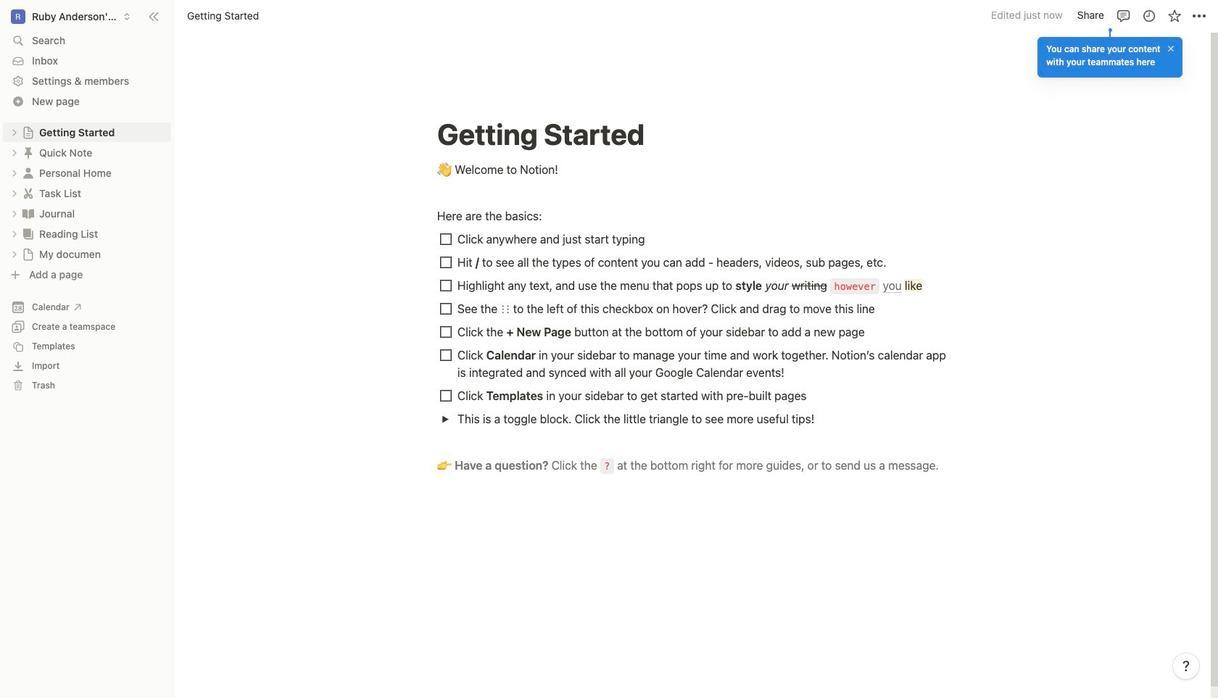 Task type: locate. For each thing, give the bounding box(es) containing it.
3 open image from the top
[[10, 209, 19, 218]]

open image
[[10, 148, 19, 157], [10, 169, 19, 177], [10, 209, 19, 218], [10, 230, 19, 238]]

close sidebar image
[[148, 11, 160, 22]]

open image
[[10, 128, 19, 137], [10, 189, 19, 198], [10, 250, 19, 259], [441, 415, 449, 423]]

change page icon image
[[22, 126, 35, 139], [21, 145, 36, 160], [21, 166, 36, 180], [21, 186, 36, 201], [21, 206, 36, 221], [21, 227, 36, 241], [22, 248, 35, 261]]

👉 image
[[437, 456, 452, 474]]

comments image
[[1117, 8, 1131, 23]]



Task type: vqa. For each thing, say whether or not it's contained in the screenshot.
menu
no



Task type: describe. For each thing, give the bounding box(es) containing it.
4 open image from the top
[[10, 230, 19, 238]]

updates image
[[1142, 8, 1157, 23]]

favorite image
[[1168, 8, 1182, 23]]

1 open image from the top
[[10, 148, 19, 157]]

👋 image
[[437, 160, 452, 178]]

2 open image from the top
[[10, 169, 19, 177]]



